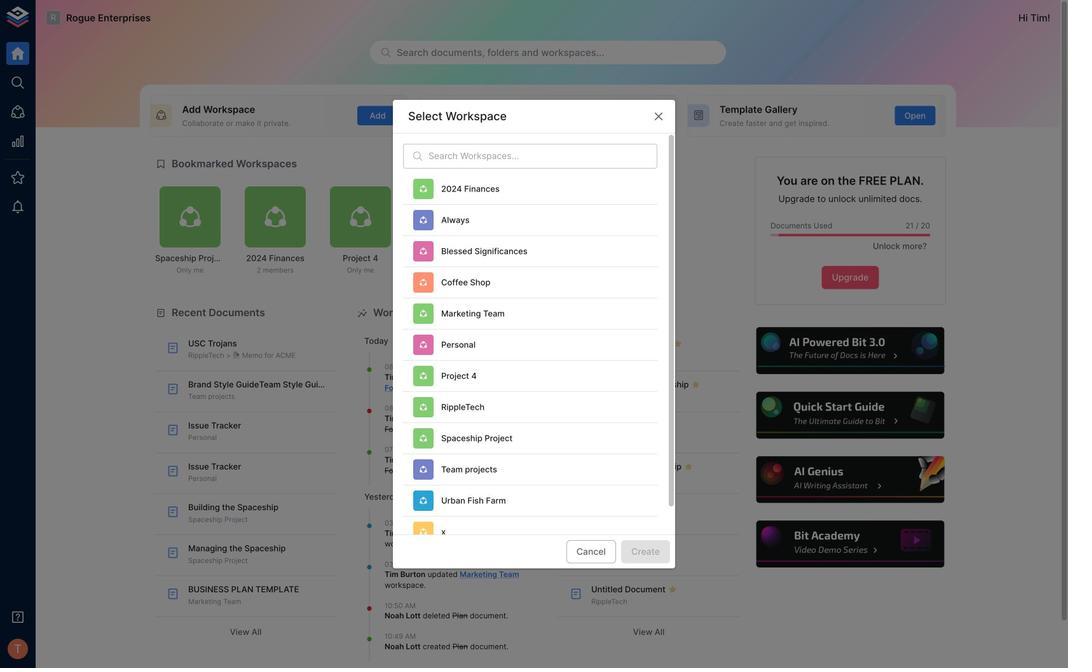 Task type: locate. For each thing, give the bounding box(es) containing it.
2 help image from the top
[[755, 390, 947, 441]]

Search Workspaces... text field
[[429, 144, 658, 169]]

4 help image from the top
[[755, 519, 947, 569]]

help image
[[755, 326, 947, 376], [755, 390, 947, 441], [755, 454, 947, 505], [755, 519, 947, 569]]

dialog
[[393, 100, 676, 568]]



Task type: describe. For each thing, give the bounding box(es) containing it.
1 help image from the top
[[755, 326, 947, 376]]

3 help image from the top
[[755, 454, 947, 505]]



Task type: vqa. For each thing, say whether or not it's contained in the screenshot.
Upgrade
no



